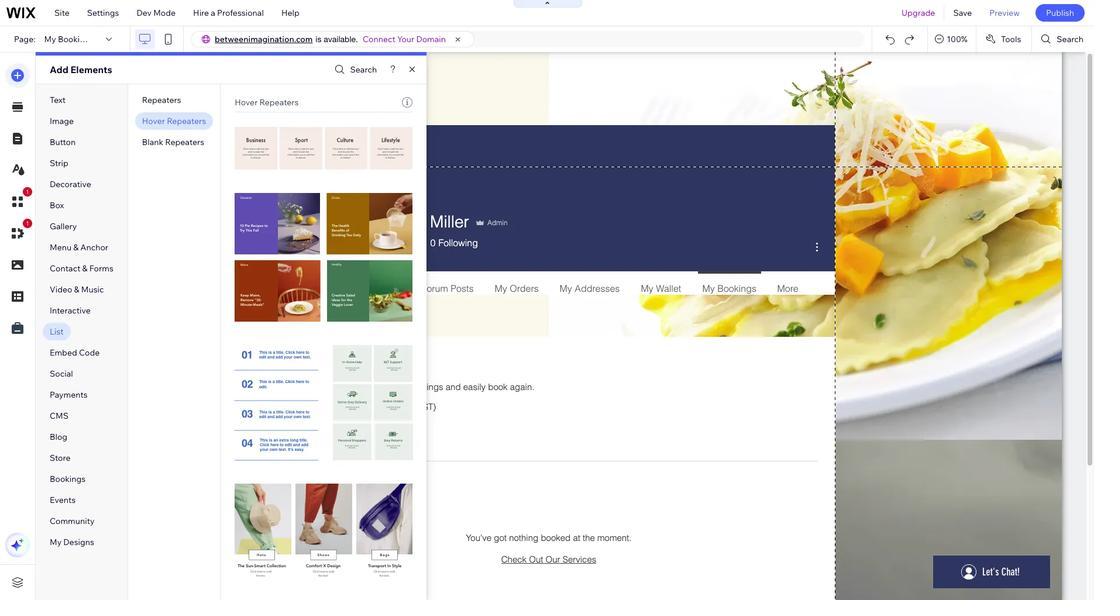Task type: locate. For each thing, give the bounding box(es) containing it.
1
[[26, 188, 29, 195], [26, 220, 29, 227]]

add
[[50, 64, 68, 76]]

elements
[[71, 64, 112, 76]]

1 for 2nd 1 button from the bottom of the page
[[26, 188, 29, 195]]

0 horizontal spatial hover
[[142, 116, 165, 126]]

1 button left menu
[[5, 219, 32, 246]]

0 horizontal spatial search
[[350, 64, 377, 75]]

hover
[[235, 97, 258, 108], [142, 116, 165, 126]]

1 left gallery
[[26, 220, 29, 227]]

1 vertical spatial hover repeaters
[[142, 116, 206, 126]]

1 vertical spatial 1
[[26, 220, 29, 227]]

my left designs
[[50, 537, 62, 548]]

bookings up events
[[50, 474, 86, 485]]

tools
[[1001, 34, 1022, 44]]

0 vertical spatial 1 button
[[5, 187, 32, 214]]

is available. connect your domain
[[316, 34, 446, 44]]

search down publish
[[1057, 34, 1084, 44]]

1 vertical spatial 1 button
[[5, 219, 32, 246]]

upgrade
[[902, 8, 936, 18]]

blank
[[142, 137, 163, 148]]

embed
[[50, 348, 77, 358]]

search button
[[1033, 26, 1095, 52], [332, 61, 377, 78]]

100% button
[[928, 26, 976, 52]]

preview
[[990, 8, 1020, 18]]

0 vertical spatial hover
[[235, 97, 258, 108]]

embed code
[[50, 348, 100, 358]]

1 left decorative
[[26, 188, 29, 195]]

0 vertical spatial search button
[[1033, 26, 1095, 52]]

image
[[50, 116, 74, 126]]

contact & forms
[[50, 263, 113, 274]]

hire
[[193, 8, 209, 18]]

1 vertical spatial my
[[50, 537, 62, 548]]

& for contact
[[82, 263, 88, 274]]

my bookings
[[44, 34, 94, 44]]

2 vertical spatial &
[[74, 284, 79, 295]]

designs
[[63, 537, 94, 548]]

search button down publish button at the right top of page
[[1033, 26, 1095, 52]]

& right menu
[[73, 242, 79, 253]]

mode
[[153, 8, 176, 18]]

0 vertical spatial bookings
[[58, 34, 94, 44]]

button
[[50, 137, 76, 148]]

save button
[[945, 0, 981, 26]]

& right video in the top of the page
[[74, 284, 79, 295]]

& left forms
[[82, 263, 88, 274]]

100%
[[947, 34, 968, 44]]

bookings down site
[[58, 34, 94, 44]]

contact
[[50, 263, 80, 274]]

0 horizontal spatial search button
[[332, 61, 377, 78]]

settings
[[87, 8, 119, 18]]

search
[[1057, 34, 1084, 44], [350, 64, 377, 75]]

bookings
[[58, 34, 94, 44], [50, 474, 86, 485]]

is
[[316, 35, 322, 44]]

1 vertical spatial bookings
[[50, 474, 86, 485]]

2 1 button from the top
[[5, 219, 32, 246]]

professional
[[217, 8, 264, 18]]

save
[[954, 8, 972, 18]]

music
[[81, 284, 104, 295]]

hover repeaters
[[235, 97, 299, 108], [142, 116, 206, 126]]

box
[[50, 200, 64, 211]]

search button down the available. at the top of page
[[332, 61, 377, 78]]

menu
[[50, 242, 72, 253]]

1 button left box
[[5, 187, 32, 214]]

0 horizontal spatial hover repeaters
[[142, 116, 206, 126]]

blog
[[50, 432, 67, 443]]

my down site
[[44, 34, 56, 44]]

0 vertical spatial my
[[44, 34, 56, 44]]

1 1 from the top
[[26, 188, 29, 195]]

repeaters
[[142, 95, 181, 105], [260, 97, 299, 108], [167, 116, 206, 126], [165, 137, 204, 148]]

connect
[[363, 34, 396, 44]]

my
[[44, 34, 56, 44], [50, 537, 62, 548]]

a
[[211, 8, 215, 18]]

search down connect
[[350, 64, 377, 75]]

0 vertical spatial 1
[[26, 188, 29, 195]]

&
[[73, 242, 79, 253], [82, 263, 88, 274], [74, 284, 79, 295]]

store
[[50, 453, 71, 464]]

1 vertical spatial &
[[82, 263, 88, 274]]

my designs
[[50, 537, 94, 548]]

0 vertical spatial hover repeaters
[[235, 97, 299, 108]]

1 button
[[5, 187, 32, 214], [5, 219, 32, 246]]

0 vertical spatial search
[[1057, 34, 1084, 44]]

my for my bookings
[[44, 34, 56, 44]]

2 1 from the top
[[26, 220, 29, 227]]

0 vertical spatial &
[[73, 242, 79, 253]]

1 vertical spatial search button
[[332, 61, 377, 78]]



Task type: vqa. For each thing, say whether or not it's contained in the screenshot.
the Interactive
yes



Task type: describe. For each thing, give the bounding box(es) containing it.
strip
[[50, 158, 68, 169]]

1 1 button from the top
[[5, 187, 32, 214]]

tools button
[[977, 26, 1032, 52]]

1 horizontal spatial hover
[[235, 97, 258, 108]]

video & music
[[50, 284, 104, 295]]

forms
[[89, 263, 113, 274]]

gallery
[[50, 221, 77, 232]]

help
[[281, 8, 300, 18]]

payments
[[50, 390, 88, 400]]

list
[[50, 327, 64, 337]]

betweenimagination.com
[[215, 34, 313, 44]]

1 horizontal spatial search button
[[1033, 26, 1095, 52]]

blank repeaters
[[142, 137, 204, 148]]

community
[[50, 516, 95, 527]]

my for my designs
[[50, 537, 62, 548]]

events
[[50, 495, 76, 506]]

interactive
[[50, 306, 91, 316]]

cms
[[50, 411, 68, 421]]

add elements
[[50, 64, 112, 76]]

available.
[[324, 35, 358, 44]]

anchor
[[81, 242, 108, 253]]

& for video
[[74, 284, 79, 295]]

1 vertical spatial hover
[[142, 116, 165, 126]]

code
[[79, 348, 100, 358]]

domain
[[416, 34, 446, 44]]

& for menu
[[73, 242, 79, 253]]

publish
[[1047, 8, 1075, 18]]

1 vertical spatial search
[[350, 64, 377, 75]]

publish button
[[1036, 4, 1085, 22]]

your
[[397, 34, 415, 44]]

preview button
[[981, 0, 1029, 26]]

menu & anchor
[[50, 242, 108, 253]]

1 horizontal spatial hover repeaters
[[235, 97, 299, 108]]

hire a professional
[[193, 8, 264, 18]]

dev
[[137, 8, 152, 18]]

1 for 2nd 1 button from the top of the page
[[26, 220, 29, 227]]

video
[[50, 284, 72, 295]]

decorative
[[50, 179, 91, 190]]

text
[[50, 95, 66, 105]]

dev mode
[[137, 8, 176, 18]]

1 horizontal spatial search
[[1057, 34, 1084, 44]]

social
[[50, 369, 73, 379]]

site
[[54, 8, 70, 18]]



